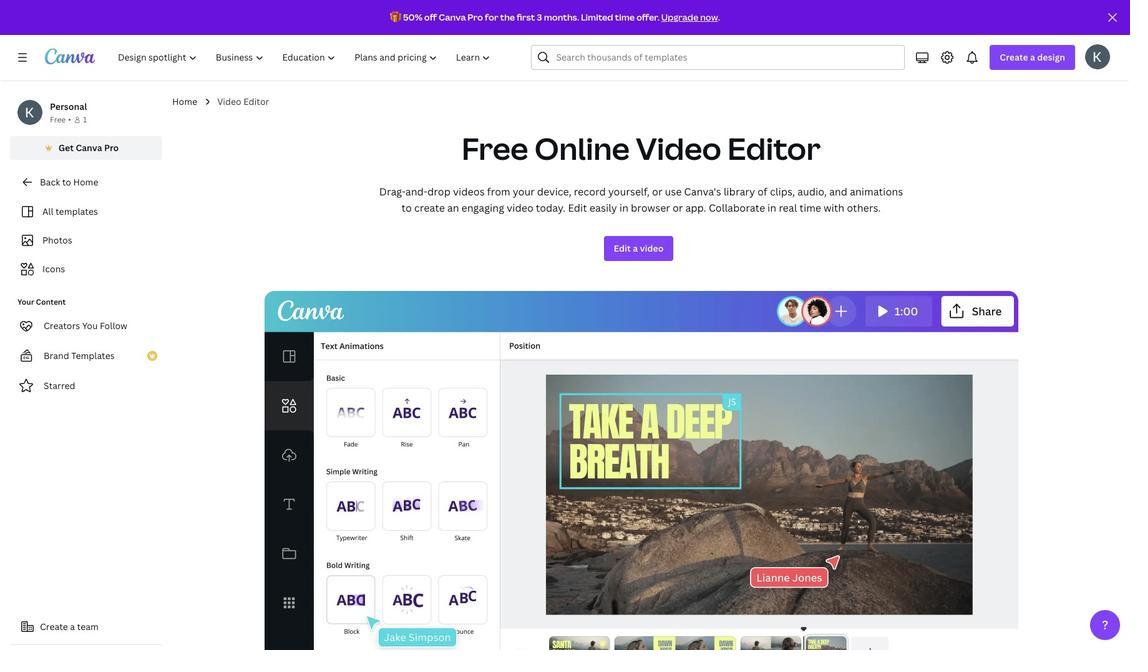 Task type: vqa. For each thing, say whether or not it's contained in the screenshot.
the Blue White Modern Swot Analysis Business Marketing Mind Map image
no



Task type: locate. For each thing, give the bounding box(es) containing it.
or left use
[[653, 185, 663, 199]]

starred link
[[10, 373, 162, 398]]

video up use
[[636, 128, 722, 169]]

to right back
[[62, 176, 71, 188]]

the
[[501, 11, 515, 23]]

pro
[[468, 11, 483, 23], [104, 142, 119, 154]]

edit down record
[[568, 201, 588, 215]]

1 vertical spatial edit
[[614, 242, 631, 254]]

0 horizontal spatial create
[[40, 621, 68, 633]]

off
[[425, 11, 437, 23]]

1 vertical spatial video
[[636, 128, 722, 169]]

creators
[[44, 320, 80, 332]]

0 vertical spatial home
[[172, 96, 197, 107]]

a left team
[[70, 621, 75, 633]]

1 horizontal spatial or
[[673, 201, 684, 215]]

a inside dropdown button
[[1031, 51, 1036, 63]]

a down the "browser"
[[633, 242, 638, 254]]

a
[[1031, 51, 1036, 63], [633, 242, 638, 254], [70, 621, 75, 633]]

brand
[[44, 350, 69, 362]]

1 horizontal spatial editor
[[728, 128, 821, 169]]

all
[[42, 205, 53, 217]]

canva right off
[[439, 11, 466, 23]]

pro up back to home link
[[104, 142, 119, 154]]

your
[[513, 185, 535, 199]]

drag-
[[380, 185, 406, 199]]

pro left for
[[468, 11, 483, 23]]

1 vertical spatial create
[[40, 621, 68, 633]]

1 vertical spatial canva
[[76, 142, 102, 154]]

0 horizontal spatial or
[[653, 185, 663, 199]]

canva's
[[685, 185, 722, 199]]

your
[[17, 297, 34, 307]]

0 horizontal spatial editor
[[244, 96, 269, 107]]

create left design
[[1001, 51, 1029, 63]]

icons link
[[17, 257, 155, 281]]

1 vertical spatial or
[[673, 201, 684, 215]]

create left team
[[40, 621, 68, 633]]

app.
[[686, 201, 707, 215]]

0 horizontal spatial free
[[50, 114, 66, 125]]

clips,
[[771, 185, 796, 199]]

1 vertical spatial video
[[640, 242, 664, 254]]

canva right the get
[[76, 142, 102, 154]]

1 horizontal spatial in
[[768, 201, 777, 215]]

.
[[719, 11, 721, 23]]

•
[[68, 114, 71, 125]]

0 horizontal spatial edit
[[568, 201, 588, 215]]

free for free •
[[50, 114, 66, 125]]

animations
[[851, 185, 904, 199]]

time inside drag-and-drop videos from your device, record yourself, or use canva's library of clips, audio, and animations to create an engaging video today. edit easily in browser or app. collaborate in real time with others.
[[800, 201, 822, 215]]

canva inside get canva pro button
[[76, 142, 102, 154]]

0 horizontal spatial to
[[62, 176, 71, 188]]

to down and-
[[402, 201, 412, 215]]

0 horizontal spatial home
[[73, 176, 98, 188]]

free
[[50, 114, 66, 125], [462, 128, 529, 169]]

free up from
[[462, 128, 529, 169]]

0 vertical spatial canva
[[439, 11, 466, 23]]

1 horizontal spatial pro
[[468, 11, 483, 23]]

1 horizontal spatial canva
[[439, 11, 466, 23]]

or
[[653, 185, 663, 199], [673, 201, 684, 215]]

0 vertical spatial edit
[[568, 201, 588, 215]]

0 vertical spatial a
[[1031, 51, 1036, 63]]

video down the "browser"
[[640, 242, 664, 254]]

video
[[507, 201, 534, 215], [640, 242, 664, 254]]

brand templates
[[44, 350, 115, 362]]

2 in from the left
[[768, 201, 777, 215]]

to inside drag-and-drop videos from your device, record yourself, or use canva's library of clips, audio, and animations to create an engaging video today. edit easily in browser or app. collaborate in real time with others.
[[402, 201, 412, 215]]

1 horizontal spatial to
[[402, 201, 412, 215]]

others.
[[848, 201, 881, 215]]

create a design button
[[991, 45, 1076, 70]]

create
[[1001, 51, 1029, 63], [40, 621, 68, 633]]

0 vertical spatial pro
[[468, 11, 483, 23]]

photos link
[[17, 229, 155, 252]]

home
[[172, 96, 197, 107], [73, 176, 98, 188]]

canva
[[439, 11, 466, 23], [76, 142, 102, 154]]

photos
[[42, 234, 72, 246]]

1 horizontal spatial video
[[640, 242, 664, 254]]

content
[[36, 297, 66, 307]]

or down use
[[673, 201, 684, 215]]

create inside create a design dropdown button
[[1001, 51, 1029, 63]]

time left offer.
[[615, 11, 635, 23]]

get canva pro button
[[10, 136, 162, 160]]

edit down the easily
[[614, 242, 631, 254]]

video
[[217, 96, 241, 107], [636, 128, 722, 169]]

1 horizontal spatial video
[[636, 128, 722, 169]]

1 horizontal spatial create
[[1001, 51, 1029, 63]]

0 horizontal spatial video
[[507, 201, 534, 215]]

kendall parks image
[[1086, 44, 1111, 69]]

0 horizontal spatial time
[[615, 11, 635, 23]]

1 horizontal spatial time
[[800, 201, 822, 215]]

2 horizontal spatial a
[[1031, 51, 1036, 63]]

create inside create a team button
[[40, 621, 68, 633]]

edit a video link
[[604, 236, 674, 261]]

0 vertical spatial or
[[653, 185, 663, 199]]

edit inside drag-and-drop videos from your device, record yourself, or use canva's library of clips, audio, and animations to create an engaging video today. edit easily in browser or app. collaborate in real time with others.
[[568, 201, 588, 215]]

to
[[62, 176, 71, 188], [402, 201, 412, 215]]

free for free online video editor
[[462, 128, 529, 169]]

1 vertical spatial pro
[[104, 142, 119, 154]]

you
[[82, 320, 98, 332]]

yourself,
[[609, 185, 650, 199]]

back to home
[[40, 176, 98, 188]]

home left video editor on the left
[[172, 96, 197, 107]]

0 horizontal spatial a
[[70, 621, 75, 633]]

record
[[574, 185, 606, 199]]

1 horizontal spatial home
[[172, 96, 197, 107]]

offer.
[[637, 11, 660, 23]]

video right home link
[[217, 96, 241, 107]]

1 horizontal spatial a
[[633, 242, 638, 254]]

in down the yourself,
[[620, 201, 629, 215]]

1 vertical spatial home
[[73, 176, 98, 188]]

free left • on the left of the page
[[50, 114, 66, 125]]

free online video editor
[[462, 128, 821, 169]]

Search search field
[[557, 46, 898, 69]]

1 horizontal spatial free
[[462, 128, 529, 169]]

0 vertical spatial video
[[507, 201, 534, 215]]

top level navigation element
[[110, 45, 502, 70]]

a for design
[[1031, 51, 1036, 63]]

today.
[[536, 201, 566, 215]]

an
[[448, 201, 459, 215]]

video down the your
[[507, 201, 534, 215]]

all templates link
[[17, 200, 155, 224]]

engaging
[[462, 201, 505, 215]]

a inside button
[[70, 621, 75, 633]]

drag-and-drop videos from your device, record yourself, or use canva's library of clips, audio, and animations to create an engaging video today. edit easily in browser or app. collaborate in real time with others.
[[380, 185, 904, 215]]

editor
[[244, 96, 269, 107], [728, 128, 821, 169]]

and-
[[406, 185, 428, 199]]

0 horizontal spatial video
[[217, 96, 241, 107]]

1 vertical spatial to
[[402, 201, 412, 215]]

1 vertical spatial a
[[633, 242, 638, 254]]

0 vertical spatial time
[[615, 11, 635, 23]]

0 horizontal spatial in
[[620, 201, 629, 215]]

icons
[[42, 263, 65, 275]]

2 vertical spatial a
[[70, 621, 75, 633]]

templates
[[71, 350, 115, 362]]

in
[[620, 201, 629, 215], [768, 201, 777, 215]]

edit
[[568, 201, 588, 215], [614, 242, 631, 254]]

3
[[537, 11, 543, 23]]

None search field
[[532, 45, 906, 70]]

1 vertical spatial time
[[800, 201, 822, 215]]

create a team
[[40, 621, 99, 633]]

time down audio,
[[800, 201, 822, 215]]

create for create a design
[[1001, 51, 1029, 63]]

creators you follow link
[[10, 313, 162, 338]]

1 in from the left
[[620, 201, 629, 215]]

1 vertical spatial free
[[462, 128, 529, 169]]

home link
[[172, 95, 197, 109]]

a left design
[[1031, 51, 1036, 63]]

in left the real
[[768, 201, 777, 215]]

0 vertical spatial to
[[62, 176, 71, 188]]

0 vertical spatial create
[[1001, 51, 1029, 63]]

0 vertical spatial video
[[217, 96, 241, 107]]

time
[[615, 11, 635, 23], [800, 201, 822, 215]]

0 horizontal spatial pro
[[104, 142, 119, 154]]

canva free online video editor image
[[264, 291, 1019, 650]]

follow
[[100, 320, 127, 332]]

1 vertical spatial editor
[[728, 128, 821, 169]]

home up all templates link
[[73, 176, 98, 188]]

0 vertical spatial free
[[50, 114, 66, 125]]

of
[[758, 185, 768, 199]]

0 horizontal spatial canva
[[76, 142, 102, 154]]



Task type: describe. For each thing, give the bounding box(es) containing it.
🎁 50% off canva pro for the first 3 months. limited time offer. upgrade now .
[[390, 11, 721, 23]]

now
[[701, 11, 719, 23]]

all templates
[[42, 205, 98, 217]]

audio,
[[798, 185, 827, 199]]

online
[[535, 128, 630, 169]]

and
[[830, 185, 848, 199]]

create a design
[[1001, 51, 1066, 63]]

a for team
[[70, 621, 75, 633]]

video inside drag-and-drop videos from your device, record yourself, or use canva's library of clips, audio, and animations to create an engaging video today. edit easily in browser or app. collaborate in real time with others.
[[507, 201, 534, 215]]

use
[[665, 185, 682, 199]]

upgrade
[[662, 11, 699, 23]]

back
[[40, 176, 60, 188]]

for
[[485, 11, 499, 23]]

🎁
[[390, 11, 402, 23]]

back to home link
[[10, 170, 162, 195]]

starred
[[44, 380, 75, 392]]

create
[[415, 201, 445, 215]]

0 vertical spatial editor
[[244, 96, 269, 107]]

1
[[83, 114, 87, 125]]

1 horizontal spatial edit
[[614, 242, 631, 254]]

create a team button
[[10, 615, 162, 639]]

upgrade now button
[[662, 11, 719, 23]]

design
[[1038, 51, 1066, 63]]

first
[[517, 11, 536, 23]]

create for create a team
[[40, 621, 68, 633]]

your content
[[17, 297, 66, 307]]

a for video
[[633, 242, 638, 254]]

free •
[[50, 114, 71, 125]]

real
[[779, 201, 798, 215]]

video editor
[[217, 96, 269, 107]]

library
[[724, 185, 756, 199]]

get canva pro
[[58, 142, 119, 154]]

get
[[58, 142, 74, 154]]

drop
[[428, 185, 451, 199]]

collaborate
[[709, 201, 766, 215]]

50%
[[403, 11, 423, 23]]

from
[[487, 185, 511, 199]]

pro inside button
[[104, 142, 119, 154]]

videos
[[453, 185, 485, 199]]

edit a video
[[614, 242, 664, 254]]

personal
[[50, 101, 87, 112]]

templates
[[56, 205, 98, 217]]

browser
[[631, 201, 671, 215]]

with
[[824, 201, 845, 215]]

team
[[77, 621, 99, 633]]

easily
[[590, 201, 618, 215]]

months.
[[544, 11, 580, 23]]

brand templates link
[[10, 343, 162, 368]]

creators you follow
[[44, 320, 127, 332]]

device,
[[538, 185, 572, 199]]

limited
[[581, 11, 614, 23]]



